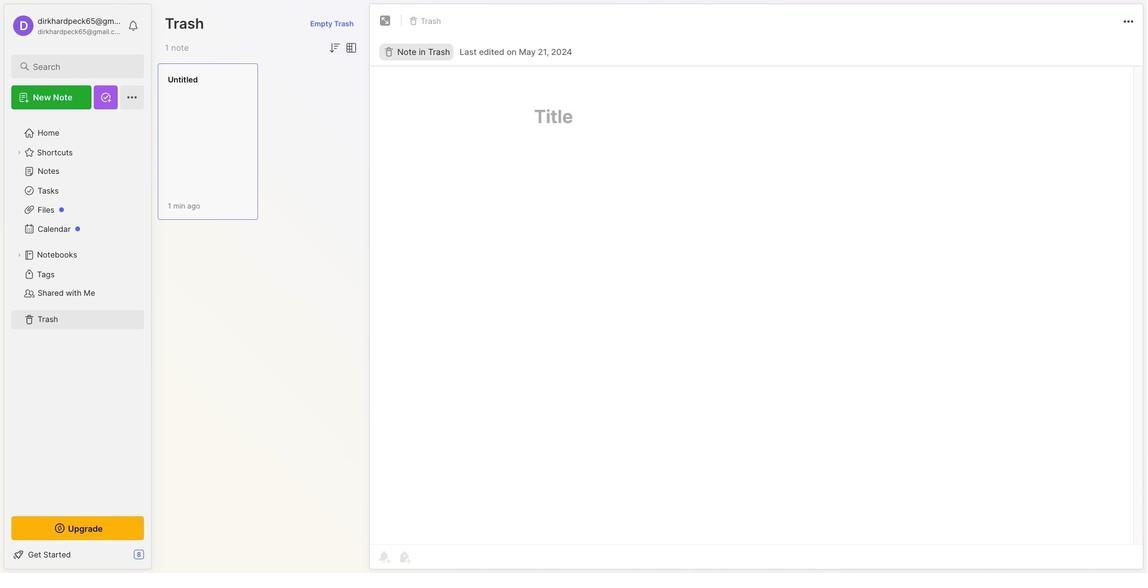 Task type: vqa. For each thing, say whether or not it's contained in the screenshot.
Account 'field'
yes



Task type: describe. For each thing, give the bounding box(es) containing it.
More actions field
[[1122, 13, 1136, 29]]

Account field
[[11, 14, 122, 38]]

Help and Learning task checklist field
[[4, 545, 151, 564]]

none search field inside main "element"
[[33, 59, 133, 74]]

expand notebooks image
[[16, 252, 23, 259]]

add tag image
[[398, 550, 412, 564]]

Sort options field
[[328, 41, 342, 55]]



Task type: locate. For each thing, give the bounding box(es) containing it.
add a reminder image
[[377, 550, 392, 564]]

tree
[[4, 117, 151, 506]]

tree inside main "element"
[[4, 117, 151, 506]]

more actions image
[[1122, 14, 1136, 29]]

Search text field
[[33, 61, 133, 72]]

View options field
[[342, 41, 359, 55]]

note window element
[[369, 4, 1144, 573]]

Note Editor text field
[[370, 66, 1144, 545]]

expand note image
[[378, 14, 393, 28]]

main element
[[0, 0, 155, 573]]

None search field
[[33, 59, 133, 74]]



